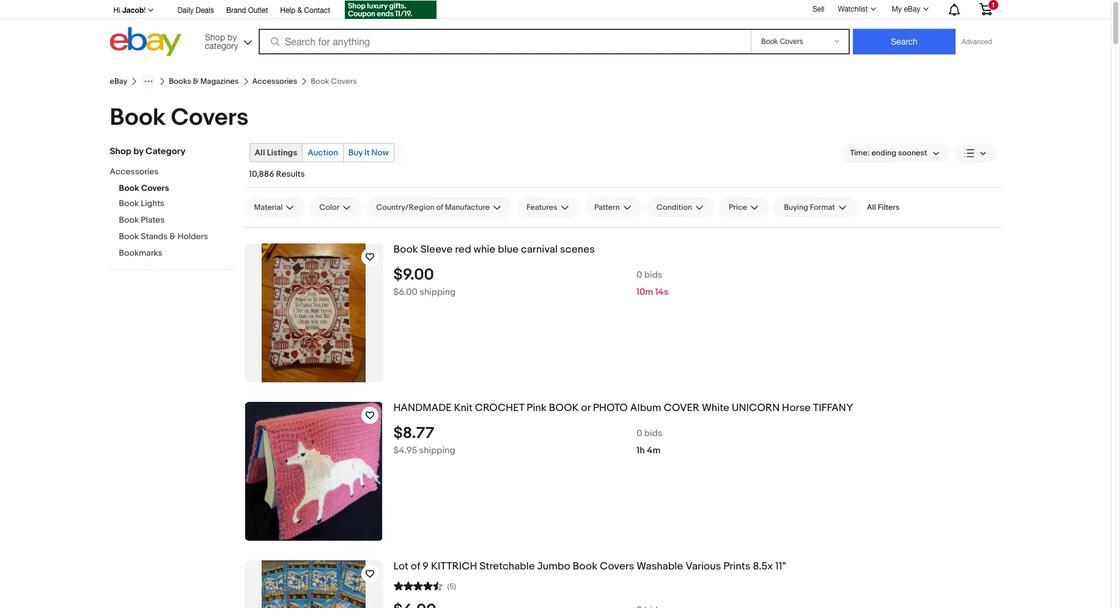 Task type: vqa. For each thing, say whether or not it's contained in the screenshot.
Width
no



Task type: describe. For each thing, give the bounding box(es) containing it.
photo
[[593, 402, 628, 414]]

daily deals link
[[178, 4, 214, 18]]

kittrich
[[431, 560, 478, 573]]

shop by category
[[110, 146, 186, 157]]

buying
[[785, 203, 809, 212]]

material button
[[244, 198, 305, 217]]

format
[[811, 203, 836, 212]]

shop for shop by category
[[110, 146, 131, 157]]

4.5 out of 5 stars image
[[394, 580, 443, 592]]

help & contact
[[280, 6, 330, 15]]

daily deals
[[178, 6, 214, 15]]

book lights link
[[119, 198, 235, 210]]

(5)
[[448, 582, 456, 592]]

book left lights
[[119, 198, 139, 209]]

lot of 9 kittrich stretchable jumbo book covers washable various prints 8.5x 11" link
[[394, 560, 1002, 573]]

lot of 9 kittrich stretchable jumbo book covers washable various prints 8.5x 11" image
[[262, 560, 366, 608]]

material
[[254, 203, 283, 212]]

results
[[276, 169, 305, 179]]

all filters
[[867, 203, 900, 212]]

book sleeve red whie blue carnival scenes link
[[394, 244, 1002, 256]]

buy it now link
[[344, 144, 394, 162]]

book plates link
[[119, 215, 235, 226]]

$6.00
[[394, 286, 418, 298]]

book sleeve red whie blue carnival scenes
[[394, 244, 595, 256]]

shop by category banner
[[107, 0, 1002, 59]]

album
[[631, 402, 662, 414]]

none submit inside shop by category banner
[[854, 29, 956, 54]]

outlet
[[248, 6, 268, 15]]

of for country/region
[[436, 203, 444, 212]]

pattern button
[[585, 198, 642, 217]]

8.5x
[[753, 560, 774, 573]]

(5) link
[[394, 580, 456, 592]]

shop by category button
[[199, 27, 255, 54]]

shop for shop by category
[[205, 32, 225, 42]]

by for category
[[228, 32, 237, 42]]

color
[[320, 203, 340, 212]]

contact
[[304, 6, 330, 15]]

accessories book covers book lights book plates book stands & holders bookmarks
[[110, 166, 208, 258]]

various
[[686, 560, 722, 573]]

pattern
[[595, 203, 620, 212]]

1h
[[637, 445, 645, 456]]

book up $9.00
[[394, 244, 418, 256]]

book covers
[[110, 103, 249, 132]]

10,886 results
[[249, 169, 305, 179]]

condition button
[[647, 198, 715, 217]]

cover
[[664, 402, 700, 414]]

carnival
[[521, 244, 558, 256]]

brand
[[226, 6, 246, 15]]

of for lot
[[411, 560, 420, 573]]

9
[[423, 560, 429, 573]]

category
[[205, 41, 238, 50]]

help
[[280, 6, 296, 15]]

price button
[[720, 198, 770, 217]]

book up shop by category
[[110, 103, 166, 132]]

features button
[[517, 198, 580, 217]]

shipping for $4.95
[[419, 445, 456, 456]]

sell link
[[808, 5, 831, 13]]

all filters button
[[863, 198, 905, 217]]

accessories for accessories book covers book lights book plates book stands & holders bookmarks
[[110, 166, 159, 177]]

watchlist
[[839, 5, 869, 13]]

ending
[[872, 148, 897, 158]]

brand outlet
[[226, 6, 268, 15]]

horse
[[783, 402, 811, 414]]

hi jacob !
[[113, 6, 146, 15]]

watchlist link
[[832, 2, 882, 17]]

book up bookmarks
[[119, 231, 139, 242]]

advanced
[[962, 38, 993, 45]]

10m 14s
[[637, 286, 669, 298]]

book right the jumbo
[[573, 560, 598, 573]]

handmade
[[394, 402, 452, 414]]

auction
[[308, 147, 338, 158]]

bids for 0 bids $4.95 shipping
[[645, 428, 663, 439]]

help & contact link
[[280, 4, 330, 18]]

handmade knit crochet pink book or photo album cover white unicorn horse tiffany image
[[245, 402, 383, 541]]

country/region of manufacture
[[376, 203, 490, 212]]

lights
[[141, 198, 165, 209]]

& inside the accessories book covers book lights book plates book stands & holders bookmarks
[[170, 231, 176, 242]]

11"
[[776, 560, 787, 573]]

my
[[892, 5, 903, 13]]

my ebay link
[[886, 2, 935, 17]]

sleeve
[[421, 244, 453, 256]]

10,886
[[249, 169, 274, 179]]

bookmarks
[[119, 248, 163, 258]]

shop by category
[[205, 32, 238, 50]]

time: ending soonest button
[[841, 143, 950, 163]]

advanced link
[[956, 29, 999, 54]]

my ebay
[[892, 5, 921, 13]]

book left plates
[[119, 215, 139, 225]]



Task type: locate. For each thing, give the bounding box(es) containing it.
2 vertical spatial covers
[[600, 560, 635, 573]]

0 vertical spatial ebay
[[905, 5, 921, 13]]

brand outlet link
[[226, 4, 268, 18]]

0 horizontal spatial &
[[170, 231, 176, 242]]

hi
[[113, 6, 120, 15]]

country/region of manufacture button
[[367, 198, 512, 217]]

0 vertical spatial accessories
[[252, 76, 298, 86]]

1 horizontal spatial shop
[[205, 32, 225, 42]]

bookmarks link
[[119, 248, 235, 259]]

1 0 from the top
[[637, 269, 643, 281]]

stands
[[141, 231, 168, 242]]

1 horizontal spatial &
[[193, 76, 199, 86]]

0 inside 0 bids $6.00 shipping
[[637, 269, 643, 281]]

1 vertical spatial 0
[[637, 428, 643, 439]]

1 vertical spatial by
[[133, 146, 144, 157]]

& right help
[[298, 6, 302, 15]]

1 vertical spatial shipping
[[419, 445, 456, 456]]

accessories down shop by category
[[110, 166, 159, 177]]

2 vertical spatial &
[[170, 231, 176, 242]]

time: ending soonest
[[851, 148, 928, 158]]

shipping inside 0 bids $6.00 shipping
[[420, 286, 456, 298]]

0 vertical spatial shipping
[[420, 286, 456, 298]]

by
[[228, 32, 237, 42], [133, 146, 144, 157]]

shop down the deals
[[205, 32, 225, 42]]

covers inside the accessories book covers book lights book plates book stands & holders bookmarks
[[141, 183, 169, 193]]

1h 4m
[[637, 445, 661, 456]]

Search for anything text field
[[261, 30, 749, 53]]

lot of 9 kittrich stretchable jumbo book covers washable various prints 8.5x 11"
[[394, 560, 787, 573]]

accessories link
[[252, 76, 298, 86], [110, 166, 226, 178]]

0 horizontal spatial accessories link
[[110, 166, 226, 178]]

scenes
[[560, 244, 595, 256]]

all listings link
[[250, 144, 302, 162]]

time:
[[851, 148, 870, 158]]

0 vertical spatial &
[[298, 6, 302, 15]]

1 vertical spatial ebay
[[110, 76, 127, 86]]

by inside shop by category
[[228, 32, 237, 42]]

0 horizontal spatial of
[[411, 560, 420, 573]]

account navigation
[[107, 0, 1002, 21]]

books
[[169, 76, 191, 86]]

0 horizontal spatial by
[[133, 146, 144, 157]]

1 horizontal spatial ebay
[[905, 5, 921, 13]]

1 horizontal spatial covers
[[171, 103, 249, 132]]

1 link
[[973, 0, 1000, 18]]

book
[[549, 402, 579, 414]]

covers up lights
[[141, 183, 169, 193]]

0 horizontal spatial ebay
[[110, 76, 127, 86]]

bids up 4m
[[645, 428, 663, 439]]

all for all filters
[[867, 203, 877, 212]]

shipping down $8.77
[[419, 445, 456, 456]]

all inside button
[[867, 203, 877, 212]]

10m
[[637, 286, 654, 298]]

by down brand
[[228, 32, 237, 42]]

unicorn
[[732, 402, 780, 414]]

1 bids from the top
[[645, 269, 663, 281]]

books & magazines
[[169, 76, 239, 86]]

it
[[365, 147, 370, 158]]

$8.77
[[394, 424, 435, 443]]

knit
[[454, 402, 473, 414]]

shop
[[205, 32, 225, 42], [110, 146, 131, 157]]

books & magazines link
[[169, 76, 239, 86]]

ebay inside account navigation
[[905, 5, 921, 13]]

0 vertical spatial bids
[[645, 269, 663, 281]]

book stands & holders link
[[119, 231, 235, 243]]

1 vertical spatial covers
[[141, 183, 169, 193]]

daily
[[178, 6, 194, 15]]

buy it now
[[349, 147, 389, 158]]

1 horizontal spatial by
[[228, 32, 237, 42]]

shop left category
[[110, 146, 131, 157]]

1 vertical spatial of
[[411, 560, 420, 573]]

crochet
[[475, 402, 525, 414]]

1 vertical spatial accessories
[[110, 166, 159, 177]]

0 for 0 bids $6.00 shipping
[[637, 269, 643, 281]]

accessories for accessories
[[252, 76, 298, 86]]

!
[[144, 6, 146, 15]]

1 horizontal spatial accessories
[[252, 76, 298, 86]]

white
[[702, 402, 730, 414]]

1 vertical spatial &
[[193, 76, 199, 86]]

washable
[[637, 560, 684, 573]]

1 horizontal spatial all
[[867, 203, 877, 212]]

tiffany
[[814, 402, 854, 414]]

all up 10,886
[[255, 147, 265, 158]]

covers down books & magazines
[[171, 103, 249, 132]]

1 horizontal spatial accessories link
[[252, 76, 298, 86]]

0 horizontal spatial shop
[[110, 146, 131, 157]]

0 vertical spatial all
[[255, 147, 265, 158]]

1 horizontal spatial of
[[436, 203, 444, 212]]

covers left washable
[[600, 560, 635, 573]]

0 horizontal spatial accessories
[[110, 166, 159, 177]]

sell
[[813, 5, 825, 13]]

accessories
[[252, 76, 298, 86], [110, 166, 159, 177]]

shop inside shop by category
[[205, 32, 225, 42]]

accessories link right magazines in the left of the page
[[252, 76, 298, 86]]

listings
[[267, 147, 298, 158]]

0 vertical spatial shop
[[205, 32, 225, 42]]

magazines
[[201, 76, 239, 86]]

bids
[[645, 269, 663, 281], [645, 428, 663, 439]]

2 horizontal spatial &
[[298, 6, 302, 15]]

all for all listings
[[255, 147, 265, 158]]

filters
[[878, 203, 900, 212]]

get the coupon image
[[345, 1, 437, 19]]

None submit
[[854, 29, 956, 54]]

condition
[[657, 203, 693, 212]]

ebay
[[905, 5, 921, 13], [110, 76, 127, 86]]

buy
[[349, 147, 363, 158]]

by left category
[[133, 146, 144, 157]]

$9.00
[[394, 265, 434, 284]]

& right books
[[193, 76, 199, 86]]

bids inside 0 bids $6.00 shipping
[[645, 269, 663, 281]]

2 bids from the top
[[645, 428, 663, 439]]

of left 9
[[411, 560, 420, 573]]

2 horizontal spatial covers
[[600, 560, 635, 573]]

stretchable
[[480, 560, 535, 573]]

0 bids $4.95 shipping
[[394, 428, 663, 456]]

0 horizontal spatial covers
[[141, 183, 169, 193]]

by for category
[[133, 146, 144, 157]]

0 up 1h
[[637, 428, 643, 439]]

auction link
[[303, 144, 343, 162]]

shipping
[[420, 286, 456, 298], [419, 445, 456, 456]]

pink
[[527, 402, 547, 414]]

1
[[992, 1, 996, 9]]

jacob
[[122, 6, 144, 15]]

0
[[637, 269, 643, 281], [637, 428, 643, 439]]

color button
[[310, 198, 362, 217]]

red
[[455, 244, 472, 256]]

&
[[298, 6, 302, 15], [193, 76, 199, 86], [170, 231, 176, 242]]

2 0 from the top
[[637, 428, 643, 439]]

shipping down $9.00
[[420, 286, 456, 298]]

0 horizontal spatial all
[[255, 147, 265, 158]]

shipping for $6.00
[[420, 286, 456, 298]]

& down book plates link
[[170, 231, 176, 242]]

book down shop by category
[[119, 183, 139, 193]]

0 up 10m
[[637, 269, 643, 281]]

14s
[[656, 286, 669, 298]]

shipping inside 0 bids $4.95 shipping
[[419, 445, 456, 456]]

all
[[255, 147, 265, 158], [867, 203, 877, 212]]

book sleeve red whie blue carnival scenes image
[[262, 244, 366, 382]]

1 vertical spatial all
[[867, 203, 877, 212]]

all left filters on the right of page
[[867, 203, 877, 212]]

& for magazines
[[193, 76, 199, 86]]

buying format
[[785, 203, 836, 212]]

view: list view image
[[965, 147, 987, 159]]

bids for 0 bids $6.00 shipping
[[645, 269, 663, 281]]

lot
[[394, 560, 409, 573]]

$4.95
[[394, 445, 417, 456]]

price
[[729, 203, 748, 212]]

0 vertical spatial of
[[436, 203, 444, 212]]

1 vertical spatial accessories link
[[110, 166, 226, 178]]

1 vertical spatial bids
[[645, 428, 663, 439]]

holders
[[178, 231, 208, 242]]

plates
[[141, 215, 165, 225]]

bids up 10m 14s
[[645, 269, 663, 281]]

0 bids $6.00 shipping
[[394, 269, 663, 298]]

1 vertical spatial shop
[[110, 146, 131, 157]]

0 for 0 bids $4.95 shipping
[[637, 428, 643, 439]]

of inside dropdown button
[[436, 203, 444, 212]]

category
[[146, 146, 186, 157]]

0 vertical spatial 0
[[637, 269, 643, 281]]

accessories link down category
[[110, 166, 226, 178]]

of left the manufacture
[[436, 203, 444, 212]]

ebay link
[[110, 76, 127, 86]]

& for contact
[[298, 6, 302, 15]]

0 vertical spatial covers
[[171, 103, 249, 132]]

accessories right magazines in the left of the page
[[252, 76, 298, 86]]

0 inside 0 bids $4.95 shipping
[[637, 428, 643, 439]]

accessories inside the accessories book covers book lights book plates book stands & holders bookmarks
[[110, 166, 159, 177]]

bids inside 0 bids $4.95 shipping
[[645, 428, 663, 439]]

book
[[110, 103, 166, 132], [119, 183, 139, 193], [119, 198, 139, 209], [119, 215, 139, 225], [119, 231, 139, 242], [394, 244, 418, 256], [573, 560, 598, 573]]

buying format button
[[775, 198, 858, 217]]

0 vertical spatial accessories link
[[252, 76, 298, 86]]

all listings
[[255, 147, 298, 158]]

& inside help & contact link
[[298, 6, 302, 15]]

whie
[[474, 244, 496, 256]]

0 vertical spatial by
[[228, 32, 237, 42]]

of
[[436, 203, 444, 212], [411, 560, 420, 573]]

now
[[372, 147, 389, 158]]

deals
[[196, 6, 214, 15]]

prints
[[724, 560, 751, 573]]



